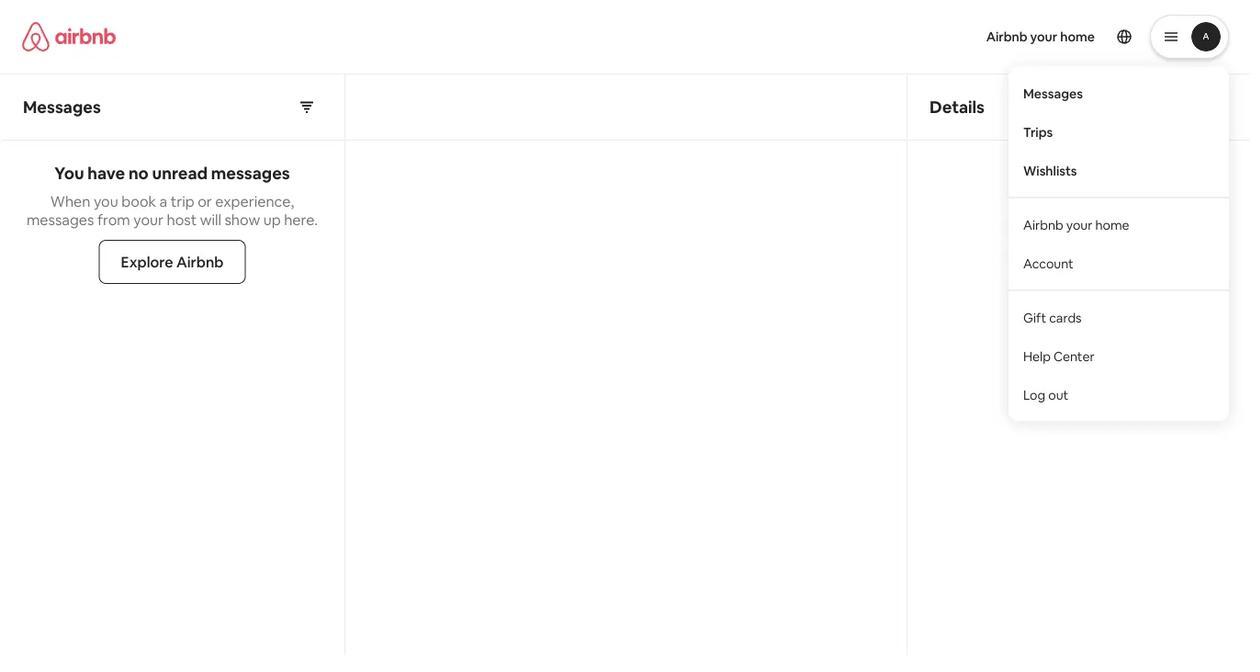Task type: locate. For each thing, give the bounding box(es) containing it.
gift cards link
[[1009, 298, 1230, 337]]

messages up experience,
[[211, 163, 290, 184]]

account link
[[1009, 244, 1230, 283]]

home
[[1061, 28, 1096, 45], [1096, 217, 1130, 233]]

show
[[225, 210, 260, 229]]

details
[[930, 96, 985, 118]]

airbnb your home
[[987, 28, 1096, 45], [1024, 217, 1130, 233]]

0 horizontal spatial messages
[[23, 96, 101, 118]]

1 vertical spatial home
[[1096, 217, 1130, 233]]

help
[[1024, 348, 1051, 365]]

no
[[129, 163, 149, 184]]

have
[[88, 163, 125, 184]]

center
[[1054, 348, 1095, 365]]

0 vertical spatial airbnb your home
[[987, 28, 1096, 45]]

unread
[[152, 163, 208, 184]]

host
[[167, 210, 197, 229]]

0 horizontal spatial your
[[133, 210, 164, 229]]

you have no unread messages when you book a trip or experience, messages from your host will show up here.
[[27, 163, 318, 229]]

explore airbnb link
[[99, 240, 246, 284]]

messages
[[211, 163, 290, 184], [27, 210, 94, 229]]

log
[[1024, 387, 1046, 403]]

airbnb your home link
[[976, 17, 1107, 56], [1009, 206, 1230, 244]]

home up account link
[[1096, 217, 1130, 233]]

gift
[[1024, 309, 1047, 326]]

0 vertical spatial home
[[1061, 28, 1096, 45]]

filter conversations. current filter: all conversations image
[[300, 100, 314, 114]]

messages
[[1024, 85, 1084, 102], [23, 96, 101, 118]]

1 vertical spatial messages
[[27, 210, 94, 229]]

your
[[1031, 28, 1058, 45], [133, 210, 164, 229], [1067, 217, 1093, 233]]

1 horizontal spatial messages
[[1024, 85, 1084, 102]]

1 vertical spatial airbnb your home link
[[1009, 206, 1230, 244]]

home up messages link on the top right of the page
[[1061, 28, 1096, 45]]

messages up trips
[[1024, 85, 1084, 102]]

1 horizontal spatial messages
[[211, 163, 290, 184]]

airbnb your home for the top the airbnb your home link
[[987, 28, 1096, 45]]

experience,
[[215, 192, 294, 210]]

or
[[198, 192, 212, 210]]

will
[[200, 210, 222, 229]]

airbnb
[[987, 28, 1028, 45], [1024, 217, 1064, 233], [176, 252, 224, 271]]

0 horizontal spatial messages
[[27, 210, 94, 229]]

book
[[122, 192, 156, 210]]

1 vertical spatial airbnb your home
[[1024, 217, 1130, 233]]

messages down you
[[27, 210, 94, 229]]

messages up you
[[23, 96, 101, 118]]

2 vertical spatial airbnb
[[176, 252, 224, 271]]



Task type: describe. For each thing, give the bounding box(es) containing it.
you
[[54, 163, 84, 184]]

log out button
[[1009, 376, 1230, 414]]

explore
[[121, 252, 173, 271]]

out
[[1049, 387, 1069, 403]]

airbnb inside messaging page main contents "element"
[[176, 252, 224, 271]]

help center link
[[1009, 337, 1230, 376]]

1 horizontal spatial your
[[1031, 28, 1058, 45]]

cards
[[1050, 309, 1082, 326]]

airbnb your home for the bottom the airbnb your home link
[[1024, 217, 1130, 233]]

when
[[50, 192, 90, 210]]

messages inside profile element
[[1024, 85, 1084, 102]]

explore airbnb
[[121, 252, 224, 271]]

messages inside messaging page main contents "element"
[[23, 96, 101, 118]]

help center
[[1024, 348, 1095, 365]]

trip
[[171, 192, 195, 210]]

messaging page main contents element
[[0, 74, 1252, 657]]

gift cards
[[1024, 309, 1082, 326]]

0 vertical spatial airbnb
[[987, 28, 1028, 45]]

messages link
[[1009, 74, 1230, 113]]

wishlists
[[1024, 162, 1078, 179]]

log out
[[1024, 387, 1069, 403]]

account
[[1024, 255, 1074, 272]]

trips link
[[1009, 113, 1230, 151]]

a
[[159, 192, 167, 210]]

from
[[97, 210, 130, 229]]

your inside you have no unread messages when you book a trip or experience, messages from your host will show up here.
[[133, 210, 164, 229]]

0 vertical spatial airbnb your home link
[[976, 17, 1107, 56]]

wishlists link
[[1009, 151, 1230, 190]]

here.
[[284, 210, 318, 229]]

1 vertical spatial airbnb
[[1024, 217, 1064, 233]]

2 horizontal spatial your
[[1067, 217, 1093, 233]]

0 vertical spatial messages
[[211, 163, 290, 184]]

you
[[94, 192, 118, 210]]

trips
[[1024, 124, 1054, 140]]

profile element
[[648, 0, 1230, 422]]

up
[[264, 210, 281, 229]]



Task type: vqa. For each thing, say whether or not it's contained in the screenshot.
Airbnb your home
yes



